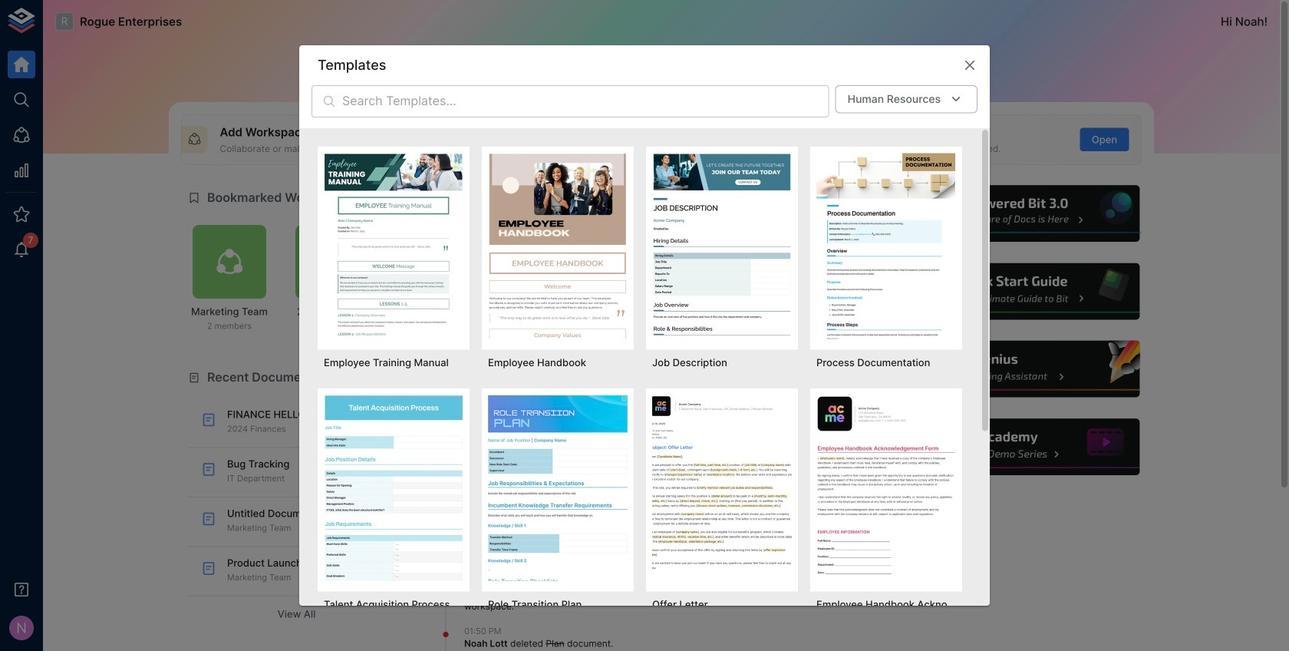 Task type: describe. For each thing, give the bounding box(es) containing it.
job description image
[[653, 153, 792, 339]]

talent acquisition process image
[[324, 394, 464, 581]]

employee handbook image
[[488, 153, 628, 339]]

role transition plan image
[[488, 394, 628, 581]]



Task type: locate. For each thing, give the bounding box(es) containing it.
help image
[[911, 183, 1142, 244], [911, 261, 1142, 322], [911, 339, 1142, 400], [911, 416, 1142, 477]]

process documentation image
[[817, 153, 957, 339]]

2 help image from the top
[[911, 261, 1142, 322]]

employee training manual image
[[324, 153, 464, 339]]

3 help image from the top
[[911, 339, 1142, 400]]

Search Templates... text field
[[342, 85, 830, 117]]

1 help image from the top
[[911, 183, 1142, 244]]

offer letter image
[[653, 394, 792, 581]]

dialog
[[299, 45, 990, 651]]

4 help image from the top
[[911, 416, 1142, 477]]

employee handbook acknowledgement form image
[[817, 394, 957, 581]]



Task type: vqa. For each thing, say whether or not it's contained in the screenshot.
Talent Acquisition Process image
yes



